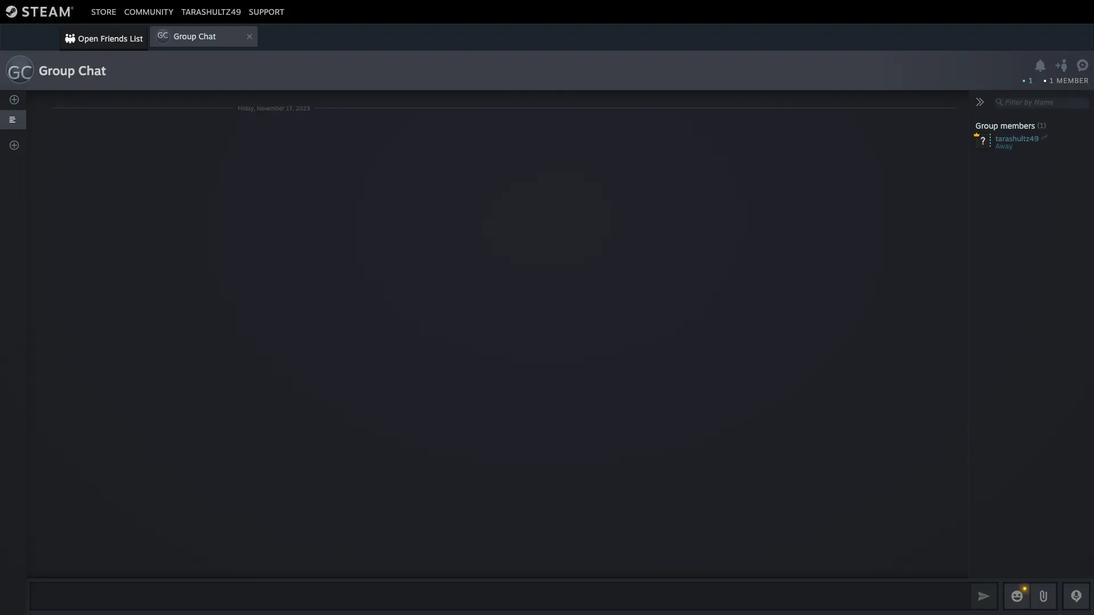 Task type: describe. For each thing, give the bounding box(es) containing it.
gc for gc group chat
[[157, 30, 168, 40]]

17,
[[286, 105, 294, 111]]

close this tab image
[[244, 33, 255, 40]]

november
[[257, 105, 285, 111]]

community link
[[120, 7, 177, 16]]

support
[[249, 7, 285, 16]]

gc for gc
[[8, 61, 32, 84]]

friday, november 17, 2023
[[238, 105, 310, 111]]

chat inside gc group chat
[[199, 31, 216, 41]]

open friends list
[[78, 34, 143, 43]]

)
[[1044, 121, 1047, 130]]

member
[[1057, 76, 1090, 85]]

manage group chat settings image
[[1077, 59, 1092, 74]]

z z z
[[1042, 134, 1048, 140]]

store
[[91, 7, 116, 16]]

gc group chat
[[157, 30, 216, 41]]

0 horizontal spatial chat
[[78, 63, 106, 78]]

friends
[[101, 34, 128, 43]]

tarashultz49 link
[[177, 7, 245, 16]]

manage notification settings image
[[1034, 59, 1048, 72]]

1 for 1
[[1029, 76, 1033, 85]]

open
[[78, 34, 98, 43]]

2023
[[296, 105, 310, 111]]

group members ( 1 )
[[976, 121, 1047, 131]]



Task type: locate. For each thing, give the bounding box(es) containing it.
1 left member
[[1050, 76, 1055, 85]]

1 vertical spatial chat
[[78, 63, 106, 78]]

chat down open
[[78, 63, 106, 78]]

1 horizontal spatial 1
[[1041, 121, 1044, 130]]

community
[[124, 7, 173, 16]]

1 horizontal spatial tarashultz49
[[996, 134, 1040, 143]]

1 vertical spatial gc
[[8, 61, 32, 84]]

gc up create new text channel image
[[8, 61, 32, 84]]

z
[[1046, 134, 1048, 138], [1044, 135, 1046, 139], [1042, 136, 1044, 140]]

Filter by Name text field
[[992, 95, 1090, 110]]

0 vertical spatial tarashultz49
[[181, 7, 241, 16]]

group inside gc group chat
[[174, 31, 196, 41]]

friday,
[[238, 105, 255, 111]]

store link
[[87, 7, 120, 16]]

group for group chat
[[39, 63, 75, 78]]

1 up "z z z"
[[1041, 121, 1044, 130]]

2 horizontal spatial 1
[[1050, 76, 1055, 85]]

0 horizontal spatial gc
[[8, 61, 32, 84]]

1 for 1 member
[[1050, 76, 1055, 85]]

0 horizontal spatial group
[[39, 63, 75, 78]]

gc
[[157, 30, 168, 40], [8, 61, 32, 84]]

collapse member list image
[[976, 97, 985, 107]]

0 vertical spatial gc
[[157, 30, 168, 40]]

chat
[[199, 31, 216, 41], [78, 63, 106, 78]]

1 horizontal spatial chat
[[199, 31, 216, 41]]

group chat
[[39, 63, 106, 78]]

create new voice channel image
[[9, 140, 20, 151]]

2 horizontal spatial group
[[976, 121, 999, 131]]

list
[[130, 34, 143, 43]]

members
[[1001, 121, 1036, 131]]

create new text channel image
[[9, 94, 20, 105]]

1 member
[[1050, 76, 1090, 85]]

2 vertical spatial group
[[976, 121, 999, 131]]

1
[[1029, 76, 1033, 85], [1050, 76, 1055, 85], [1041, 121, 1044, 130]]

group
[[174, 31, 196, 41], [39, 63, 75, 78], [976, 121, 999, 131]]

0 horizontal spatial 1
[[1029, 76, 1033, 85]]

1 up filter by name text box
[[1029, 76, 1033, 85]]

invite a friend to this group chat image
[[1055, 58, 1070, 73]]

tarashultz49 down members
[[996, 134, 1040, 143]]

1 horizontal spatial group
[[174, 31, 196, 41]]

1 horizontal spatial gc
[[157, 30, 168, 40]]

(
[[1038, 121, 1041, 130]]

0 vertical spatial group
[[174, 31, 196, 41]]

group for group members ( 1 )
[[976, 121, 999, 131]]

0 vertical spatial chat
[[199, 31, 216, 41]]

chat down tarashultz49 link
[[199, 31, 216, 41]]

0 horizontal spatial tarashultz49
[[181, 7, 241, 16]]

support link
[[245, 7, 289, 16]]

tarashultz49
[[181, 7, 241, 16], [996, 134, 1040, 143]]

1 vertical spatial tarashultz49
[[996, 134, 1040, 143]]

None text field
[[30, 583, 969, 611]]

submit image
[[977, 589, 992, 604]]

1 vertical spatial group
[[39, 63, 75, 78]]

tarashultz49 up gc group chat
[[181, 7, 241, 16]]

gc right the list
[[157, 30, 168, 40]]

away
[[996, 142, 1013, 151]]

send special image
[[1037, 590, 1051, 604]]

gc inside gc group chat
[[157, 30, 168, 40]]

1 inside group members ( 1 )
[[1041, 121, 1044, 130]]



Task type: vqa. For each thing, say whether or not it's contained in the screenshot.
buildings) inside the Enhancement: Kill characters, remove items and vehicles that fall under the map Enhancement: Look at player free cam mode (hold F to cycle modes in free cam) Enhancement: Ability to unequip grenades by pressing the key again Enhancement: Display reason when the vehicle spawn button is disabled Enhancement: Reduce grenade damage (especially to buildings) Enhancement: Redesign current item widget Enhancement: Improve target marker UI Enhancement: Increase view distance when zooming in Enhancement: Ability to trigger fire actions without a numpad (displayed on the dashboard, bind a key to "Next Fire Action" to use) Enhancement: Increase max range of MG bricks Bug: Server tick rate displayed with ping icons Bug: Scalable size ignored when selecting mirrored bricks Bug: Tanks get stuck in turns Bug: Only host can spawn option shown in non sandbox modes Bug: Brick right click menu still visible after exiting the editor Bug: Target marker impact points not showing Bug: UI ammo count not updated Bug: Vehicles with too many bricks don't spawn in multiplayer (should work better now, still not advised to scale very large creations) Bug: Scalable bricks remain at low LOD when scaling from small to big
no



